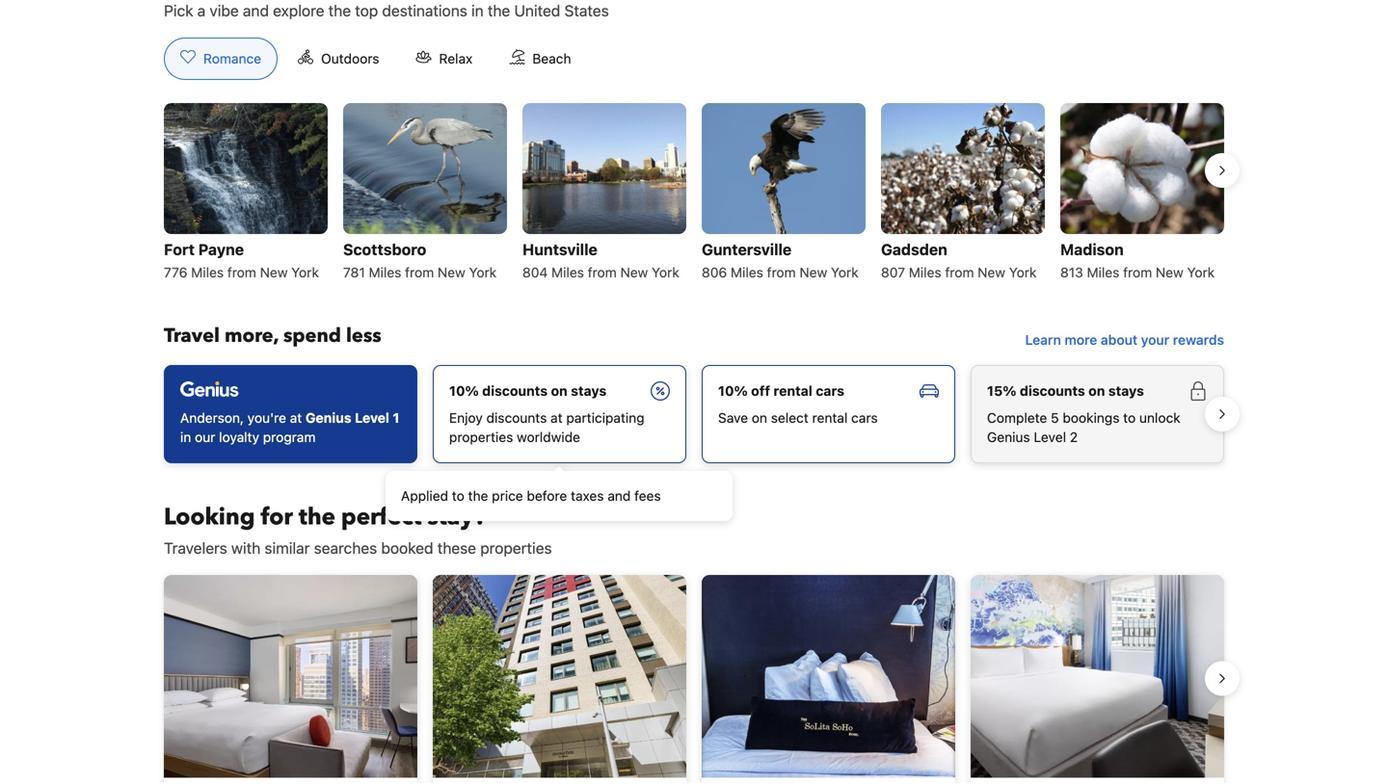 Task type: describe. For each thing, give the bounding box(es) containing it.
top
[[355, 1, 378, 20]]

romance button
[[164, 38, 278, 80]]

discounts for 5
[[1020, 383, 1086, 399]]

on for bookings
[[1089, 383, 1105, 399]]

genius inside the anderson, you're at genius level 1 in our loyalty program
[[306, 410, 352, 426]]

less
[[346, 323, 382, 349]]

10% for 10% discounts on stays
[[449, 383, 479, 399]]

1 vertical spatial and
[[608, 488, 631, 504]]

about
[[1101, 332, 1138, 348]]

10% for 10% off rental cars
[[718, 383, 748, 399]]

region containing fort payne
[[149, 95, 1240, 292]]

1 horizontal spatial cars
[[852, 410, 878, 426]]

our
[[195, 429, 215, 445]]

new inside fort payne 776 miles from new york
[[260, 265, 288, 281]]

0 vertical spatial cars
[[816, 383, 845, 399]]

york for huntsville
[[652, 265, 680, 281]]

0 vertical spatial and
[[243, 1, 269, 20]]

1 vertical spatial rental
[[813, 410, 848, 426]]

level inside the anderson, you're at genius level 1 in our loyalty program
[[355, 410, 390, 426]]

learn more about your rewards
[[1026, 332, 1225, 348]]

outdoors
[[321, 51, 379, 66]]

miles for guntersville
[[731, 265, 764, 281]]

more
[[1065, 332, 1098, 348]]

the inside looking for the perfect stay? travelers with similar searches booked these properties
[[299, 502, 336, 534]]

off
[[751, 383, 770, 399]]

region for looking for the perfect stay?
[[149, 568, 1240, 784]]

york for gadsden
[[1009, 265, 1037, 281]]

participating
[[566, 410, 645, 426]]

huntsville
[[523, 240, 598, 259]]

save on select rental cars
[[718, 410, 878, 426]]

new for scottsboro
[[438, 265, 466, 281]]

worldwide
[[517, 429, 580, 445]]

at for discounts
[[551, 410, 563, 426]]

807
[[881, 265, 905, 281]]

the left united at the left of the page
[[488, 1, 510, 20]]

15%
[[987, 383, 1017, 399]]

anderson,
[[180, 410, 244, 426]]

813
[[1061, 265, 1084, 281]]

0 vertical spatial rental
[[774, 383, 813, 399]]

rewards
[[1173, 332, 1225, 348]]

0 horizontal spatial to
[[452, 488, 465, 504]]

10% off rental cars
[[718, 383, 845, 399]]

explore
[[273, 1, 324, 20]]

at for you're
[[290, 410, 302, 426]]

searches
[[314, 539, 377, 558]]

a
[[197, 1, 206, 20]]

huntsville 804 miles from new york
[[523, 240, 680, 281]]

level inside complete 5 bookings to unlock genius level 2
[[1034, 429, 1067, 445]]

fort
[[164, 240, 195, 259]]

vibe
[[210, 1, 239, 20]]

beach button
[[493, 38, 588, 80]]

10% discounts on stays
[[449, 383, 607, 399]]

scottsboro 781 miles from new york
[[343, 240, 497, 281]]

pick
[[164, 1, 193, 20]]

stays for 15% discounts on stays
[[1109, 383, 1145, 399]]

1
[[393, 410, 400, 426]]

stay?
[[428, 502, 486, 534]]

to inside complete 5 bookings to unlock genius level 2
[[1124, 410, 1136, 426]]

spend
[[283, 323, 341, 349]]

learn more about your rewards link
[[1018, 323, 1232, 358]]

looking
[[164, 502, 255, 534]]

from for guntersville
[[767, 265, 796, 281]]

guntersville
[[702, 240, 792, 259]]

select
[[771, 410, 809, 426]]

from for huntsville
[[588, 265, 617, 281]]

the left price
[[468, 488, 488, 504]]

travel more, spend less
[[164, 323, 382, 349]]

806
[[702, 265, 727, 281]]

new for gadsden
[[978, 265, 1006, 281]]

more,
[[225, 323, 279, 349]]

guntersville 806 miles from new york
[[702, 240, 859, 281]]

learn
[[1026, 332, 1061, 348]]

payne
[[198, 240, 244, 259]]

with
[[231, 539, 261, 558]]

fees
[[635, 488, 661, 504]]

looking for the perfect stay? travelers with similar searches booked these properties
[[164, 502, 552, 558]]

scottsboro
[[343, 240, 426, 259]]

save
[[718, 410, 748, 426]]

from for gadsden
[[945, 265, 974, 281]]

similar
[[265, 539, 310, 558]]



Task type: vqa. For each thing, say whether or not it's contained in the screenshot.
the at
yes



Task type: locate. For each thing, give the bounding box(es) containing it.
0 vertical spatial to
[[1124, 410, 1136, 426]]

york inside huntsville 804 miles from new york
[[652, 265, 680, 281]]

on right save
[[752, 410, 768, 426]]

5 york from the left
[[1009, 265, 1037, 281]]

york inside fort payne 776 miles from new york
[[291, 265, 319, 281]]

1 vertical spatial in
[[180, 429, 191, 445]]

3 region from the top
[[149, 568, 1240, 784]]

york inside madison 813 miles from new york
[[1188, 265, 1215, 281]]

rental up select
[[774, 383, 813, 399]]

2 10% from the left
[[718, 383, 748, 399]]

new left 807
[[800, 265, 828, 281]]

york left 813
[[1009, 265, 1037, 281]]

new inside huntsville 804 miles from new york
[[621, 265, 648, 281]]

discounts up enjoy discounts at participating properties worldwide
[[482, 383, 548, 399]]

new left 804
[[438, 265, 466, 281]]

1 at from the left
[[290, 410, 302, 426]]

genius up program
[[306, 410, 352, 426]]

unlock
[[1140, 410, 1181, 426]]

level
[[355, 410, 390, 426], [1034, 429, 1067, 445]]

properties down price
[[480, 539, 552, 558]]

6 new from the left
[[1156, 265, 1184, 281]]

2
[[1070, 429, 1078, 445]]

0 vertical spatial genius
[[306, 410, 352, 426]]

the left top
[[328, 1, 351, 20]]

new for guntersville
[[800, 265, 828, 281]]

york inside guntersville 806 miles from new york
[[831, 265, 859, 281]]

0 horizontal spatial and
[[243, 1, 269, 20]]

0 vertical spatial region
[[149, 95, 1240, 292]]

6 from from the left
[[1124, 265, 1153, 281]]

new inside madison 813 miles from new york
[[1156, 265, 1184, 281]]

1 vertical spatial cars
[[852, 410, 878, 426]]

fort payne 776 miles from new york
[[164, 240, 319, 281]]

york up rewards
[[1188, 265, 1215, 281]]

0 horizontal spatial level
[[355, 410, 390, 426]]

5 new from the left
[[978, 265, 1006, 281]]

at up worldwide
[[551, 410, 563, 426]]

new for huntsville
[[621, 265, 648, 281]]

781
[[343, 265, 365, 281]]

miles for scottsboro
[[369, 265, 401, 281]]

travelers
[[164, 539, 227, 558]]

perfect
[[341, 502, 422, 534]]

gadsden
[[881, 240, 948, 259]]

complete
[[987, 410, 1048, 426]]

properties inside enjoy discounts at participating properties worldwide
[[449, 429, 513, 445]]

properties inside looking for the perfect stay? travelers with similar searches booked these properties
[[480, 539, 552, 558]]

1 vertical spatial level
[[1034, 429, 1067, 445]]

new inside gadsden 807 miles from new york
[[978, 265, 1006, 281]]

1 vertical spatial genius
[[987, 429, 1031, 445]]

0 horizontal spatial 10%
[[449, 383, 479, 399]]

new inside guntersville 806 miles from new york
[[800, 265, 828, 281]]

from down madison
[[1124, 265, 1153, 281]]

2 at from the left
[[551, 410, 563, 426]]

your
[[1141, 332, 1170, 348]]

loyalty
[[219, 429, 259, 445]]

level down 5
[[1034, 429, 1067, 445]]

stays up participating
[[571, 383, 607, 399]]

3 from from the left
[[588, 265, 617, 281]]

miles down scottsboro
[[369, 265, 401, 281]]

10% up save
[[718, 383, 748, 399]]

new left 806
[[621, 265, 648, 281]]

states
[[565, 1, 609, 20]]

1 vertical spatial properties
[[480, 539, 552, 558]]

from down guntersville
[[767, 265, 796, 281]]

1 horizontal spatial to
[[1124, 410, 1136, 426]]

in left the our at the left bottom of page
[[180, 429, 191, 445]]

0 horizontal spatial genius
[[306, 410, 352, 426]]

to left unlock
[[1124, 410, 1136, 426]]

1 vertical spatial region
[[149, 358, 1240, 471]]

3 miles from the left
[[552, 265, 584, 281]]

discounts down '10% discounts on stays'
[[487, 410, 547, 426]]

discounts for discounts
[[482, 383, 548, 399]]

from inside huntsville 804 miles from new york
[[588, 265, 617, 281]]

york for guntersville
[[831, 265, 859, 281]]

applied
[[401, 488, 448, 504]]

2 york from the left
[[469, 265, 497, 281]]

1 horizontal spatial stays
[[1109, 383, 1145, 399]]

miles down huntsville
[[552, 265, 584, 281]]

york left 781
[[291, 265, 319, 281]]

0 horizontal spatial in
[[180, 429, 191, 445]]

destinations
[[382, 1, 467, 20]]

4 from from the left
[[767, 265, 796, 281]]

3 york from the left
[[652, 265, 680, 281]]

beach
[[533, 51, 571, 66]]

blue genius logo image
[[180, 382, 239, 397], [180, 382, 239, 397]]

2 new from the left
[[438, 265, 466, 281]]

region
[[149, 95, 1240, 292], [149, 358, 1240, 471], [149, 568, 1240, 784]]

bookings
[[1063, 410, 1120, 426]]

tab list
[[149, 38, 603, 81]]

from down gadsden in the top of the page
[[945, 265, 974, 281]]

new up your
[[1156, 265, 1184, 281]]

1 horizontal spatial genius
[[987, 429, 1031, 445]]

miles inside madison 813 miles from new york
[[1087, 265, 1120, 281]]

new up travel more, spend less
[[260, 265, 288, 281]]

10%
[[449, 383, 479, 399], [718, 383, 748, 399]]

1 region from the top
[[149, 95, 1240, 292]]

new left 813
[[978, 265, 1006, 281]]

to
[[1124, 410, 1136, 426], [452, 488, 465, 504]]

15% discounts on stays
[[987, 383, 1145, 399]]

on up enjoy discounts at participating properties worldwide
[[551, 383, 568, 399]]

1 horizontal spatial 10%
[[718, 383, 748, 399]]

gadsden 807 miles from new york
[[881, 240, 1037, 281]]

at inside the anderson, you're at genius level 1 in our loyalty program
[[290, 410, 302, 426]]

new inside scottsboro 781 miles from new york
[[438, 265, 466, 281]]

region for travel more, spend less
[[149, 358, 1240, 471]]

2 vertical spatial region
[[149, 568, 1240, 784]]

1 vertical spatial to
[[452, 488, 465, 504]]

pick a vibe and explore the top destinations in the united states
[[164, 1, 609, 20]]

price
[[492, 488, 523, 504]]

1 from from the left
[[227, 265, 256, 281]]

5
[[1051, 410, 1059, 426]]

york
[[291, 265, 319, 281], [469, 265, 497, 281], [652, 265, 680, 281], [831, 265, 859, 281], [1009, 265, 1037, 281], [1188, 265, 1215, 281]]

2 from from the left
[[405, 265, 434, 281]]

york for scottsboro
[[469, 265, 497, 281]]

and
[[243, 1, 269, 20], [608, 488, 631, 504]]

discounts inside enjoy discounts at participating properties worldwide
[[487, 410, 547, 426]]

you're
[[248, 410, 286, 426]]

at inside enjoy discounts at participating properties worldwide
[[551, 410, 563, 426]]

cars
[[816, 383, 845, 399], [852, 410, 878, 426]]

genius
[[306, 410, 352, 426], [987, 429, 1031, 445]]

from inside scottsboro 781 miles from new york
[[405, 265, 434, 281]]

the right for
[[299, 502, 336, 534]]

2 horizontal spatial on
[[1089, 383, 1105, 399]]

rental
[[774, 383, 813, 399], [813, 410, 848, 426]]

cars right select
[[852, 410, 878, 426]]

properties down 'enjoy'
[[449, 429, 513, 445]]

properties
[[449, 429, 513, 445], [480, 539, 552, 558]]

miles for gadsden
[[909, 265, 942, 281]]

from for madison
[[1124, 265, 1153, 281]]

miles down madison
[[1087, 265, 1120, 281]]

804
[[523, 265, 548, 281]]

2 miles from the left
[[369, 265, 401, 281]]

relax
[[439, 51, 473, 66]]

0 vertical spatial properties
[[449, 429, 513, 445]]

5 miles from the left
[[909, 265, 942, 281]]

0 horizontal spatial at
[[290, 410, 302, 426]]

region containing 10% discounts on stays
[[149, 358, 1240, 471]]

1 horizontal spatial level
[[1034, 429, 1067, 445]]

from inside guntersville 806 miles from new york
[[767, 265, 796, 281]]

york for madison
[[1188, 265, 1215, 281]]

6 miles from the left
[[1087, 265, 1120, 281]]

miles down gadsden in the top of the page
[[909, 265, 942, 281]]

miles inside huntsville 804 miles from new york
[[552, 265, 584, 281]]

enjoy
[[449, 410, 483, 426]]

genius down complete
[[987, 429, 1031, 445]]

relax button
[[400, 38, 489, 80]]

before
[[527, 488, 567, 504]]

0 horizontal spatial stays
[[571, 383, 607, 399]]

from inside fort payne 776 miles from new york
[[227, 265, 256, 281]]

program
[[263, 429, 316, 445]]

and right vibe
[[243, 1, 269, 20]]

1 stays from the left
[[571, 383, 607, 399]]

discounts
[[482, 383, 548, 399], [1020, 383, 1086, 399], [487, 410, 547, 426]]

booked
[[381, 539, 433, 558]]

enjoy discounts at participating properties worldwide
[[449, 410, 645, 445]]

2 stays from the left
[[1109, 383, 1145, 399]]

for
[[261, 502, 293, 534]]

4 new from the left
[[800, 265, 828, 281]]

applied to the price before taxes and fees
[[401, 488, 661, 504]]

in inside the anderson, you're at genius level 1 in our loyalty program
[[180, 429, 191, 445]]

from down huntsville
[[588, 265, 617, 281]]

1 miles from the left
[[191, 265, 224, 281]]

1 new from the left
[[260, 265, 288, 281]]

from for scottsboro
[[405, 265, 434, 281]]

rental right select
[[813, 410, 848, 426]]

1 horizontal spatial in
[[472, 1, 484, 20]]

and left "fees"
[[608, 488, 631, 504]]

york left 806
[[652, 265, 680, 281]]

new
[[260, 265, 288, 281], [438, 265, 466, 281], [621, 265, 648, 281], [800, 265, 828, 281], [978, 265, 1006, 281], [1156, 265, 1184, 281]]

from down scottsboro
[[405, 265, 434, 281]]

stays for 10% discounts on stays
[[571, 383, 607, 399]]

anderson, you're at genius level 1 in our loyalty program
[[180, 410, 400, 445]]

cars up save on select rental cars
[[816, 383, 845, 399]]

0 vertical spatial in
[[472, 1, 484, 20]]

1 york from the left
[[291, 265, 319, 281]]

on up the bookings
[[1089, 383, 1105, 399]]

4 miles from the left
[[731, 265, 764, 281]]

miles down guntersville
[[731, 265, 764, 281]]

miles
[[191, 265, 224, 281], [369, 265, 401, 281], [552, 265, 584, 281], [731, 265, 764, 281], [909, 265, 942, 281], [1087, 265, 1120, 281]]

discounts up 5
[[1020, 383, 1086, 399]]

miles inside scottsboro 781 miles from new york
[[369, 265, 401, 281]]

york inside gadsden 807 miles from new york
[[1009, 265, 1037, 281]]

at up program
[[290, 410, 302, 426]]

united
[[514, 1, 561, 20]]

tab list containing romance
[[149, 38, 603, 81]]

stays
[[571, 383, 607, 399], [1109, 383, 1145, 399]]

0 horizontal spatial cars
[[816, 383, 845, 399]]

york left 804
[[469, 265, 497, 281]]

0 horizontal spatial on
[[551, 383, 568, 399]]

outdoors button
[[282, 38, 396, 80]]

taxes
[[571, 488, 604, 504]]

776
[[164, 265, 188, 281]]

2 region from the top
[[149, 358, 1240, 471]]

at
[[290, 410, 302, 426], [551, 410, 563, 426]]

new for madison
[[1156, 265, 1184, 281]]

genius inside complete 5 bookings to unlock genius level 2
[[987, 429, 1031, 445]]

1 10% from the left
[[449, 383, 479, 399]]

madison 813 miles from new york
[[1061, 240, 1215, 281]]

0 vertical spatial level
[[355, 410, 390, 426]]

romance
[[203, 51, 261, 66]]

miles down payne
[[191, 265, 224, 281]]

3 new from the left
[[621, 265, 648, 281]]

to right applied
[[452, 488, 465, 504]]

1 horizontal spatial on
[[752, 410, 768, 426]]

from inside madison 813 miles from new york
[[1124, 265, 1153, 281]]

from down payne
[[227, 265, 256, 281]]

miles inside guntersville 806 miles from new york
[[731, 265, 764, 281]]

1 horizontal spatial and
[[608, 488, 631, 504]]

on for at
[[551, 383, 568, 399]]

miles for huntsville
[[552, 265, 584, 281]]

1 horizontal spatial at
[[551, 410, 563, 426]]

madison
[[1061, 240, 1124, 259]]

the
[[328, 1, 351, 20], [488, 1, 510, 20], [468, 488, 488, 504], [299, 502, 336, 534]]

from
[[227, 265, 256, 281], [405, 265, 434, 281], [588, 265, 617, 281], [767, 265, 796, 281], [945, 265, 974, 281], [1124, 265, 1153, 281]]

miles inside fort payne 776 miles from new york
[[191, 265, 224, 281]]

complete 5 bookings to unlock genius level 2
[[987, 410, 1181, 445]]

on
[[551, 383, 568, 399], [1089, 383, 1105, 399], [752, 410, 768, 426]]

5 from from the left
[[945, 265, 974, 281]]

miles inside gadsden 807 miles from new york
[[909, 265, 942, 281]]

6 york from the left
[[1188, 265, 1215, 281]]

york inside scottsboro 781 miles from new york
[[469, 265, 497, 281]]

4 york from the left
[[831, 265, 859, 281]]

miles for madison
[[1087, 265, 1120, 281]]

in up relax
[[472, 1, 484, 20]]

york left 807
[[831, 265, 859, 281]]

10% up 'enjoy'
[[449, 383, 479, 399]]

these
[[438, 539, 476, 558]]

travel
[[164, 323, 220, 349]]

stays up unlock
[[1109, 383, 1145, 399]]

from inside gadsden 807 miles from new york
[[945, 265, 974, 281]]

level left 1
[[355, 410, 390, 426]]



